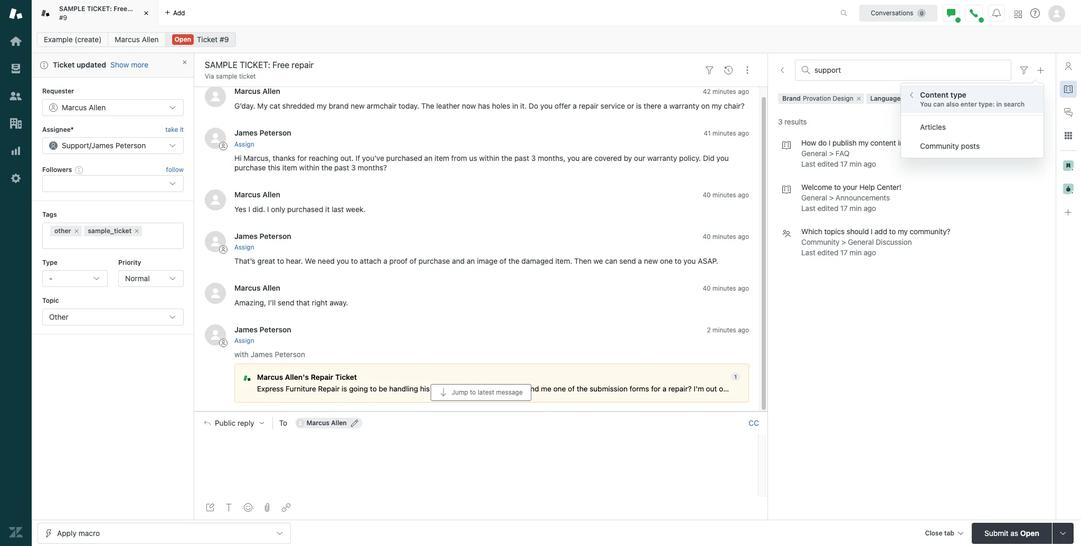 Task type: describe. For each thing, give the bounding box(es) containing it.
en-
[[903, 95, 913, 103]]

repair.
[[463, 385, 485, 393]]

covered
[[594, 153, 622, 162]]

james for third avatar from the bottom
[[234, 232, 258, 241]]

2
[[707, 326, 711, 334]]

> inside ‭which topics should i add to my community?‬ community > general discussion last edited 17 min ago
[[841, 238, 846, 247]]

minutes for 42 minutes ago text box
[[712, 88, 736, 96]]

ago inside ‭welcome to your help center!‬ ‭general‬ > ‭announcements‬ last edited 17 min ago
[[864, 204, 876, 213]]

follow button
[[166, 165, 184, 175]]

customers image
[[9, 89, 23, 103]]

time tracking image
[[1063, 184, 1074, 194]]

marcus.allen@example.com image
[[296, 419, 304, 427]]

min for publish
[[850, 160, 862, 169]]

james right with
[[251, 350, 273, 359]]

you right need
[[337, 257, 349, 265]]

events image
[[724, 66, 733, 74]]

conversationlabel log
[[194, 78, 822, 412]]

armchair inside marcus allen's repair ticket express furniture repair is going to be handling his armchair repair. could you send me one of the submission forms for a repair? i'm out of physical copies in the office
[[432, 385, 462, 393]]

1 horizontal spatial filter image
[[1020, 66, 1028, 74]]

allen's
[[285, 373, 309, 382]]

minutes for amazing, i'll send that right away.'s 40 minutes ago text field
[[712, 284, 736, 292]]

the left office
[[789, 385, 800, 393]]

his
[[420, 385, 430, 393]]

public
[[215, 419, 236, 427]]

3 assign button from the top
[[234, 336, 254, 346]]

Subject field
[[203, 59, 698, 71]]

42
[[703, 88, 711, 96]]

marcus right marcus.allen@example.com image
[[307, 419, 329, 427]]

peterson for sixth avatar from the top
[[259, 325, 291, 334]]

assign button for hi
[[234, 140, 254, 149]]

as
[[1011, 529, 1018, 538]]

close tab button
[[920, 523, 968, 546]]

i right did. at the left of page
[[267, 205, 269, 214]]

via
[[205, 72, 214, 80]]

us inside "hi marcus, thanks for reaching out. if you've purchased an item from us within the past 3 months, you are covered by our warranty policy. did you purchase this item within the past 3 months?"
[[469, 153, 477, 162]]

marcus up amazing, on the left of page
[[234, 283, 261, 292]]

2 horizontal spatial remove image
[[855, 96, 862, 102]]

‭which
[[801, 227, 822, 236]]

apply
[[57, 529, 76, 538]]

macro
[[78, 529, 100, 538]]

the left the months,
[[501, 153, 512, 162]]

brand
[[782, 95, 801, 103]]

to inside jump to latest message button
[[470, 388, 476, 396]]

2 40 from the top
[[703, 233, 711, 241]]

example
[[44, 35, 73, 44]]

allen up only
[[262, 190, 280, 199]]

type:
[[979, 100, 995, 108]]

service
[[600, 102, 625, 111]]

months,
[[538, 153, 565, 162]]

one inside marcus allen's repair ticket express furniture repair is going to be handling his armchair repair. could you send me one of the submission forms for a repair? i'm out of physical copies in the office
[[553, 385, 566, 393]]

edited for topics
[[817, 248, 838, 257]]

‭welcome to your help center!‬ ‭general‬ > ‭announcements‬ last edited 17 min ago
[[801, 183, 901, 213]]

‭welcome
[[801, 183, 832, 192]]

customer context image
[[1064, 62, 1073, 70]]

you
[[920, 100, 932, 108]]

close tab
[[925, 529, 954, 537]]

filters
[[955, 93, 974, 102]]

0 vertical spatial new
[[351, 102, 365, 111]]

to left hear.
[[277, 257, 284, 265]]

conversations button
[[859, 4, 937, 21]]

0 vertical spatial repair
[[311, 373, 333, 382]]

attach
[[360, 257, 381, 265]]

42 minutes ago text field
[[703, 88, 749, 96]]

ticket for ticket updated show more
[[53, 60, 75, 69]]

james peterson assign for great
[[234, 232, 291, 251]]

your
[[843, 183, 857, 192]]

take it
[[165, 125, 184, 133]]

on
[[701, 102, 710, 111]]

community?‬
[[910, 227, 950, 236]]

knowledge image
[[1064, 85, 1073, 93]]

away.
[[330, 298, 348, 307]]

discussion
[[876, 238, 912, 247]]

ticket:
[[87, 5, 112, 13]]

take
[[165, 125, 178, 133]]

0 vertical spatial item
[[434, 153, 449, 162]]

to inside ‭welcome to your help center!‬ ‭general‬ > ‭announcements‬ last edited 17 min ago
[[834, 183, 841, 192]]

did
[[703, 153, 714, 162]]

offer
[[555, 102, 571, 111]]

1 vertical spatial purchase
[[418, 257, 450, 265]]

6 avatar image from the top
[[205, 325, 226, 346]]

design
[[833, 95, 853, 103]]

bookmarks image
[[1063, 160, 1074, 171]]

create or request article image
[[1037, 66, 1045, 74]]

41 minutes ago text field
[[704, 130, 749, 137]]

asap.
[[698, 257, 718, 265]]

assign button for that's
[[234, 243, 254, 252]]

tabs tab list
[[32, 0, 829, 26]]

1 vertical spatial send
[[278, 298, 294, 307]]

minutes for 40 minutes ago text box
[[712, 233, 736, 241]]

organizations image
[[9, 117, 23, 130]]

policy.
[[679, 153, 701, 162]]

0 vertical spatial past
[[514, 153, 529, 162]]

marcus allen link for g'day.
[[234, 87, 280, 96]]

of right out
[[719, 385, 726, 393]]

displays possible ticket submission types image
[[1059, 529, 1067, 538]]

purchased inside "hi marcus, thanks for reaching out. if you've purchased an item from us within the past 3 months, you are covered by our warranty policy. did you purchase this item within the past 3 months?"
[[386, 153, 422, 162]]

sample_ticket
[[88, 227, 132, 235]]

in left it.
[[512, 102, 518, 111]]

close image
[[141, 8, 151, 18]]

to left asap.
[[675, 257, 682, 265]]

amazing,
[[234, 298, 266, 307]]

#9 inside secondary 'element'
[[220, 35, 229, 44]]

0 horizontal spatial other
[[54, 227, 71, 235]]

back image
[[778, 66, 787, 74]]

publish
[[832, 138, 857, 147]]

button displays agent's chat status as online. image
[[947, 9, 955, 17]]

there
[[644, 102, 661, 111]]

other inside the ‭how do i publish my content in other languages?‬ ‭general‬ > ‭faq‬ last edited 17 min ago
[[906, 138, 923, 147]]

1 horizontal spatial us
[[913, 95, 920, 103]]

marcus inside secondary 'element'
[[115, 35, 140, 44]]

ago for '41 minutes ago' "text box"
[[738, 130, 749, 137]]

2 minutes ago
[[707, 326, 749, 334]]

‭which topics should i add to my community?‬ community > general discussion last edited 17 min ago
[[801, 227, 950, 257]]

a right offer
[[573, 102, 577, 111]]

add attachment image
[[263, 504, 271, 512]]

(create)
[[75, 35, 102, 44]]

2 40 minutes ago from the top
[[703, 233, 749, 241]]

a right we
[[638, 257, 642, 265]]

41 minutes ago
[[704, 130, 749, 137]]

40 minutes ago text field for amazing, i'll send that right away.
[[703, 284, 749, 292]]

reply
[[238, 419, 254, 427]]

0 horizontal spatial 3
[[351, 163, 356, 172]]

i right yes
[[248, 205, 250, 214]]

in inside content type you can also enter type: in search
[[996, 100, 1002, 108]]

40 minutes ago for yes i did. i only purchased it last week.
[[703, 191, 749, 199]]

you inside marcus allen's repair ticket express furniture repair is going to be handling his armchair repair. could you send me one of the submission forms for a repair? i'm out of physical copies in the office
[[508, 385, 521, 393]]

out.
[[340, 153, 354, 162]]

sample
[[59, 5, 85, 13]]

1 vertical spatial repair
[[318, 385, 340, 393]]

is inside marcus allen's repair ticket express furniture repair is going to be handling his armchair repair. could you send me one of the submission forms for a repair? i'm out of physical copies in the office
[[342, 385, 347, 393]]

repair?
[[668, 385, 692, 393]]

add inside popup button
[[173, 9, 185, 17]]

our
[[634, 153, 645, 162]]

copies
[[757, 385, 780, 393]]

marcus,
[[244, 153, 271, 162]]

amazing, i'll send that right away.
[[234, 298, 348, 307]]

1 vertical spatial within
[[299, 163, 319, 172]]

free
[[114, 5, 127, 13]]

jump to latest message
[[452, 388, 523, 396]]

from
[[451, 153, 467, 162]]

0 vertical spatial warranty
[[669, 102, 699, 111]]

assign for hi
[[234, 140, 254, 148]]

40 minutes ago text field
[[703, 233, 749, 241]]

assignee*
[[42, 125, 74, 133]]

ago inside the ‭how do i publish my content in other languages?‬ ‭general‬ > ‭faq‬ last edited 17 min ago
[[864, 160, 876, 169]]

james peterson assign for marcus,
[[234, 128, 291, 148]]

a right "there"
[[663, 102, 667, 111]]

conversations
[[871, 9, 913, 17]]

alert containing ticket updated
[[32, 53, 194, 78]]

did.
[[252, 205, 265, 214]]

type
[[42, 259, 57, 266]]

my inside ‭which topics should i add to my community?‬ community > general discussion last edited 17 min ago
[[898, 227, 908, 236]]

add link (cmd k) image
[[282, 504, 290, 512]]

40 for amazing, i'll send that right away.
[[703, 284, 711, 292]]

of right me
[[568, 385, 575, 393]]

allen up "cat"
[[262, 87, 280, 96]]

damaged
[[521, 257, 553, 265]]

zendesk products image
[[1015, 10, 1022, 18]]

remove image
[[922, 96, 929, 102]]

4 avatar image from the top
[[205, 231, 226, 252]]

0 horizontal spatial past
[[334, 163, 349, 172]]

0 vertical spatial 3
[[778, 117, 783, 126]]

only
[[271, 205, 285, 214]]

minutes for the 2 minutes ago text box
[[712, 326, 736, 334]]

menu containing content type
[[901, 83, 1044, 158]]

zendesk support image
[[9, 7, 23, 21]]

tags
[[42, 211, 57, 219]]

great
[[257, 257, 275, 265]]

for inside "hi marcus, thanks for reaching out. if you've purchased an item from us within the past 3 months, you are covered by our warranty policy. did you purchase this item within the past 3 months?"
[[297, 153, 307, 162]]

week.
[[346, 205, 366, 214]]

language en-us
[[870, 95, 920, 103]]

james peterson link for marcus,
[[234, 128, 291, 137]]

articles menu item
[[901, 118, 1044, 137]]

my left the brand
[[317, 102, 327, 111]]

remove image for other
[[73, 228, 79, 234]]

jump to latest message button
[[431, 384, 531, 401]]

by
[[624, 153, 632, 162]]

ago for the 2 minutes ago text box
[[738, 326, 749, 334]]

notifications image
[[992, 9, 1001, 17]]

min inside ‭welcome to your help center!‬ ‭general‬ > ‭announcements‬ last edited 17 min ago
[[850, 204, 862, 213]]

1 horizontal spatial an
[[467, 257, 475, 265]]

assignee* element
[[42, 137, 184, 154]]

insert emojis image
[[244, 504, 252, 512]]

updated
[[77, 60, 106, 69]]

posts
[[961, 141, 980, 150]]

1 horizontal spatial 3
[[531, 153, 536, 162]]

peterson up allen's
[[275, 350, 305, 359]]

‭how
[[801, 138, 816, 147]]

warranty inside "hi marcus, thanks for reaching out. if you've purchased an item from us within the past 3 months, you are covered by our warranty policy. did you purchase this item within the past 3 months?"
[[647, 153, 677, 162]]

40 for yes i did. i only purchased it last week.
[[703, 191, 711, 199]]

sample
[[216, 72, 237, 80]]

james for 5th avatar from the bottom
[[234, 128, 258, 137]]

marcus up yes
[[234, 190, 261, 199]]

enter
[[961, 100, 977, 108]]

ago for 42 minutes ago text box
[[738, 88, 749, 96]]

content
[[870, 138, 896, 147]]

apply macro
[[57, 529, 100, 538]]

articles
[[920, 122, 946, 131]]

months?
[[358, 163, 387, 172]]

marcus allen up did. at the left of page
[[234, 190, 280, 199]]

my inside the ‭how do i publish my content in other languages?‬ ‭general‬ > ‭faq‬ last edited 17 min ago
[[858, 138, 868, 147]]

type
[[950, 90, 966, 99]]

via sample ticket
[[205, 72, 256, 80]]

james for sixth avatar from the top
[[234, 325, 258, 334]]

james peterson link for great
[[234, 232, 291, 241]]

you left are
[[567, 153, 580, 162]]

you left asap.
[[684, 257, 696, 265]]

0 vertical spatial send
[[619, 257, 636, 265]]

i inside ‭which topics should i add to my community?‬ community > general discussion last edited 17 min ago
[[871, 227, 873, 236]]

1 vertical spatial open
[[1020, 529, 1039, 538]]

community posts
[[920, 141, 980, 150]]

allen left edit user 'image'
[[331, 419, 347, 427]]



Task type: vqa. For each thing, say whether or not it's contained in the screenshot.
Support
yes



Task type: locate. For each thing, give the bounding box(es) containing it.
ticket up going
[[335, 373, 357, 382]]

0 horizontal spatial community
[[801, 238, 840, 247]]

1 avatar image from the top
[[205, 86, 226, 107]]

1 vertical spatial us
[[469, 153, 477, 162]]

3 40 minutes ago from the top
[[703, 284, 749, 292]]

0 horizontal spatial new
[[351, 102, 365, 111]]

1 vertical spatial ‭general‬
[[801, 193, 827, 202]]

1 horizontal spatial within
[[479, 153, 499, 162]]

a left the proof
[[383, 257, 387, 265]]

allen inside secondary 'element'
[[142, 35, 159, 44]]

0 vertical spatial 40
[[703, 191, 711, 199]]

0 horizontal spatial ticket
[[53, 60, 75, 69]]

ticket inside secondary 'element'
[[197, 35, 218, 44]]

0 vertical spatial james peterson link
[[234, 128, 291, 137]]

draft mode image
[[206, 504, 214, 512]]

1 vertical spatial edited
[[817, 204, 838, 213]]

then
[[574, 257, 591, 265]]

new
[[351, 102, 365, 111], [644, 257, 658, 265]]

marcus allen inside requester element
[[62, 103, 106, 112]]

0 horizontal spatial item
[[282, 163, 297, 172]]

can right we
[[605, 257, 617, 265]]

purchase left and
[[418, 257, 450, 265]]

#9 inside sample ticket: free repair #9
[[59, 13, 67, 21]]

1 james peterson assign from the top
[[234, 128, 291, 148]]

0 horizontal spatial #9
[[59, 13, 67, 21]]

item left from
[[434, 153, 449, 162]]

0 horizontal spatial purchase
[[234, 163, 266, 172]]

‭faq‬
[[836, 149, 849, 158]]

open up close ticket collision notification icon at the top left of page
[[175, 35, 191, 43]]

i inside the ‭how do i publish my content in other languages?‬ ‭general‬ > ‭faq‬ last edited 17 min ago
[[829, 138, 831, 147]]

jump
[[452, 388, 468, 396]]

None field
[[814, 65, 1005, 75]]

17 down ‭faq‬
[[840, 160, 848, 169]]

ago for amazing, i'll send that right away.'s 40 minutes ago text field
[[738, 284, 749, 292]]

2 vertical spatial james peterson link
[[234, 325, 291, 334]]

yes
[[234, 205, 246, 214]]

edited inside the ‭how do i publish my content in other languages?‬ ‭general‬ > ‭faq‬ last edited 17 min ago
[[817, 160, 838, 169]]

james peterson assign up marcus,
[[234, 128, 291, 148]]

1 horizontal spatial repair
[[579, 102, 598, 111]]

0 vertical spatial min
[[850, 160, 862, 169]]

marcus up express
[[257, 373, 283, 382]]

40 minutes ago text field for yes i did. i only purchased it last week.
[[703, 191, 749, 199]]

send inside marcus allen's repair ticket express furniture repair is going to be handling his armchair repair. could you send me one of the submission forms for a repair? i'm out of physical copies in the office
[[523, 385, 539, 393]]

tab
[[32, 0, 158, 26]]

purchased right the you've at the left of the page
[[386, 153, 422, 162]]

yes i did. i only purchased it last week.
[[234, 205, 366, 214]]

james peterson link up with james peterson
[[234, 325, 291, 334]]

info on adding followers image
[[75, 166, 84, 174]]

open right as
[[1020, 529, 1039, 538]]

assign button up hi
[[234, 140, 254, 149]]

1 minutes from the top
[[712, 88, 736, 96]]

message
[[496, 388, 523, 396]]

last inside ‭which topics should i add to my community?‬ community > general discussion last edited 17 min ago
[[801, 248, 815, 257]]

marcus down ticket
[[234, 87, 261, 96]]

one
[[660, 257, 673, 265], [553, 385, 566, 393]]

admin image
[[9, 172, 23, 185]]

latest
[[478, 388, 494, 396]]

sample ticket: free repair #9
[[59, 5, 147, 21]]

1 vertical spatial item
[[282, 163, 297, 172]]

0 vertical spatial #9
[[59, 13, 67, 21]]

1 vertical spatial warranty
[[647, 153, 677, 162]]

james peterson link
[[234, 128, 291, 137], [234, 232, 291, 241], [234, 325, 291, 334]]

ticket inside marcus allen's repair ticket express furniture repair is going to be handling his armchair repair. could you send me one of the submission forms for a repair? i'm out of physical copies in the office
[[335, 373, 357, 382]]

allen up support / james peterson
[[89, 103, 106, 112]]

3 james peterson link from the top
[[234, 325, 291, 334]]

to left be
[[370, 385, 377, 393]]

2 minutes from the top
[[712, 130, 736, 137]]

ago for 40 minutes ago text field corresponding to yes i did. i only purchased it last week.
[[738, 191, 749, 199]]

17 for i
[[840, 160, 848, 169]]

within right from
[[479, 153, 499, 162]]

0 vertical spatial community
[[920, 141, 959, 150]]

example (create)
[[44, 35, 102, 44]]

ago
[[738, 88, 749, 96], [738, 130, 749, 137], [864, 160, 876, 169], [738, 191, 749, 199], [864, 204, 876, 213], [738, 233, 749, 241], [864, 248, 876, 257], [738, 284, 749, 292], [738, 326, 749, 334]]

it inside take it "button"
[[180, 125, 184, 133]]

1 horizontal spatial item
[[434, 153, 449, 162]]

0 vertical spatial it
[[180, 125, 184, 133]]

open
[[175, 35, 191, 43], [1020, 529, 1039, 538]]

0 vertical spatial assign button
[[234, 140, 254, 149]]

community posts menu item
[[901, 137, 1044, 156]]

1 17 from the top
[[840, 160, 848, 169]]

1 horizontal spatial purchase
[[418, 257, 450, 265]]

normal
[[125, 274, 150, 283]]

for
[[297, 153, 307, 162], [651, 385, 660, 393]]

assign for that's
[[234, 243, 254, 251]]

to left your
[[834, 183, 841, 192]]

1 horizontal spatial other
[[906, 138, 923, 147]]

allen up i'll
[[262, 283, 280, 292]]

ticket actions image
[[743, 66, 752, 74]]

‭general‬ inside ‭welcome to your help center!‬ ‭general‬ > ‭announcements‬ last edited 17 min ago
[[801, 193, 827, 202]]

requester element
[[42, 99, 184, 116]]

min down publish
[[850, 160, 862, 169]]

us left remove icon
[[913, 95, 920, 103]]

3 edited from the top
[[817, 248, 838, 257]]

2 vertical spatial 17
[[840, 248, 848, 257]]

0 vertical spatial can
[[933, 100, 944, 108]]

2 vertical spatial send
[[523, 385, 539, 393]]

1 horizontal spatial one
[[660, 257, 673, 265]]

1 horizontal spatial add
[[875, 227, 887, 236]]

edited down ‭faq‬
[[817, 160, 838, 169]]

peterson for third avatar from the bottom
[[259, 232, 291, 241]]

0 vertical spatial 17
[[840, 160, 848, 169]]

zendesk image
[[9, 526, 23, 539]]

james peterson link up great
[[234, 232, 291, 241]]

1 last from the top
[[801, 160, 815, 169]]

#9 up sample
[[220, 35, 229, 44]]

3 17 from the top
[[840, 248, 848, 257]]

filter image left events image
[[705, 66, 714, 74]]

it left last on the top left of page
[[325, 205, 330, 214]]

1 vertical spatial james peterson assign
[[234, 232, 291, 251]]

3 min from the top
[[850, 248, 862, 257]]

can inside content type you can also enter type: in search
[[933, 100, 944, 108]]

1 horizontal spatial past
[[514, 153, 529, 162]]

last for ‭which topics should i add to my community?‬ community > general discussion last edited 17 min ago
[[801, 248, 815, 257]]

0 horizontal spatial filter image
[[705, 66, 714, 74]]

my right publish
[[858, 138, 868, 147]]

#9
[[59, 13, 67, 21], [220, 35, 229, 44]]

1 vertical spatial assign
[[234, 243, 254, 251]]

40 minutes ago text field
[[703, 191, 749, 199], [703, 284, 749, 292]]

17 inside ‭which topics should i add to my community?‬ community > general discussion last edited 17 min ago
[[840, 248, 848, 257]]

0 horizontal spatial can
[[605, 257, 617, 265]]

should
[[847, 227, 869, 236]]

1 horizontal spatial remove image
[[134, 228, 140, 234]]

handling
[[389, 385, 418, 393]]

peterson for 5th avatar from the bottom
[[259, 128, 291, 137]]

5 avatar image from the top
[[205, 283, 226, 304]]

marcus inside requester element
[[62, 103, 87, 112]]

if
[[356, 153, 360, 162]]

the
[[421, 102, 434, 111]]

to left attach
[[351, 257, 358, 265]]

more
[[131, 60, 148, 69]]

repair right free
[[129, 5, 147, 13]]

0 vertical spatial armchair
[[367, 102, 397, 111]]

> inside ‭welcome to your help center!‬ ‭general‬ > ‭announcements‬ last edited 17 min ago
[[829, 193, 834, 202]]

1 vertical spatial is
[[342, 385, 347, 393]]

40 down did
[[703, 191, 711, 199]]

last
[[801, 160, 815, 169], [801, 204, 815, 213], [801, 248, 815, 257]]

1 ‭general‬ from the top
[[801, 149, 827, 158]]

languages?‬
[[925, 138, 963, 147]]

40 minutes ago down asap.
[[703, 284, 749, 292]]

1 james peterson link from the top
[[234, 128, 291, 137]]

‭general‬
[[801, 149, 827, 158], [801, 193, 827, 202]]

reporting image
[[9, 144, 23, 158]]

1 assign button from the top
[[234, 140, 254, 149]]

clear filters
[[935, 93, 974, 102]]

1 horizontal spatial armchair
[[432, 385, 462, 393]]

marcus allen up 'more'
[[115, 35, 159, 44]]

0 horizontal spatial repair
[[129, 5, 147, 13]]

secondary element
[[32, 29, 1081, 50]]

us right from
[[469, 153, 477, 162]]

to
[[834, 183, 841, 192], [889, 227, 896, 236], [277, 257, 284, 265], [351, 257, 358, 265], [675, 257, 682, 265], [370, 385, 377, 393], [470, 388, 476, 396]]

1 horizontal spatial is
[[636, 102, 642, 111]]

5 minutes from the top
[[712, 284, 736, 292]]

2 vertical spatial edited
[[817, 248, 838, 257]]

you right do
[[540, 102, 553, 111]]

1 vertical spatial 17
[[840, 204, 848, 213]]

1 vertical spatial james peterson link
[[234, 232, 291, 241]]

topic element
[[42, 309, 184, 325]]

edited down ‭welcome
[[817, 204, 838, 213]]

2 vertical spatial ticket
[[335, 373, 357, 382]]

marcus inside marcus allen's repair ticket express furniture repair is going to be handling his armchair repair. could you send me one of the submission forms for a repair? i'm out of physical copies in the office
[[257, 373, 283, 382]]

james peterson link up marcus,
[[234, 128, 291, 137]]

marcus allen inside secondary 'element'
[[115, 35, 159, 44]]

ticket #9
[[197, 35, 229, 44]]

17 down topics
[[840, 248, 848, 257]]

remove image for sample_ticket
[[134, 228, 140, 234]]

marcus allen up my
[[234, 87, 280, 96]]

an inside "hi marcus, thanks for reaching out. if you've purchased an item from us within the past 3 months, you are covered by our warranty policy. did you purchase this item within the past 3 months?"
[[424, 153, 432, 162]]

ago inside ‭which topics should i add to my community?‬ community > general discussion last edited 17 min ago
[[864, 248, 876, 257]]

tab containing sample ticket: free repair
[[32, 0, 158, 26]]

minutes right 2
[[712, 326, 736, 334]]

menu
[[901, 83, 1044, 158]]

0 vertical spatial purchased
[[386, 153, 422, 162]]

chair?
[[724, 102, 745, 111]]

repair left 'service'
[[579, 102, 598, 111]]

marcus allen's repair ticket express furniture repair is going to be handling his armchair repair. could you send me one of the submission forms for a repair? i'm out of physical copies in the office
[[257, 373, 822, 393]]

community inside menu item
[[920, 141, 959, 150]]

main element
[[0, 0, 32, 546]]

3 40 from the top
[[703, 284, 711, 292]]

you right did
[[716, 153, 729, 162]]

0 horizontal spatial for
[[297, 153, 307, 162]]

0 vertical spatial open
[[175, 35, 191, 43]]

0 vertical spatial >
[[829, 149, 834, 158]]

1 40 minutes ago text field from the top
[[703, 191, 749, 199]]

marcus allen link up did. at the left of page
[[234, 190, 280, 199]]

peterson up with james peterson
[[259, 325, 291, 334]]

get started image
[[9, 34, 23, 48]]

last for ‭how do i publish my content in other languages?‬ ‭general‬ > ‭faq‬ last edited 17 min ago
[[801, 160, 815, 169]]

add up discussion
[[875, 227, 887, 236]]

minutes for 40 minutes ago text field corresponding to yes i did. i only purchased it last week.
[[712, 191, 736, 199]]

of right image
[[500, 257, 506, 265]]

are
[[582, 153, 592, 162]]

the left "damaged"
[[508, 257, 519, 265]]

in inside marcus allen's repair ticket express furniture repair is going to be handling his armchair repair. could you send me one of the submission forms for a repair? i'm out of physical copies in the office
[[781, 385, 787, 393]]

can inside conversationlabel log
[[605, 257, 617, 265]]

repair inside conversationlabel log
[[579, 102, 598, 111]]

2 40 minutes ago text field from the top
[[703, 284, 749, 292]]

hide composer image
[[477, 407, 485, 416]]

it inside conversationlabel log
[[325, 205, 330, 214]]

repair up furniture
[[311, 373, 333, 382]]

1 vertical spatial it
[[325, 205, 330, 214]]

1 horizontal spatial open
[[1020, 529, 1039, 538]]

1 vertical spatial past
[[334, 163, 349, 172]]

2 vertical spatial >
[[841, 238, 846, 247]]

be
[[379, 385, 387, 393]]

tab
[[944, 529, 954, 537]]

0 vertical spatial us
[[913, 95, 920, 103]]

0 horizontal spatial armchair
[[367, 102, 397, 111]]

an right and
[[467, 257, 475, 265]]

2 minutes ago text field
[[707, 326, 749, 334]]

0 horizontal spatial send
[[278, 298, 294, 307]]

min for i
[[850, 248, 862, 257]]

language
[[870, 95, 901, 103]]

image
[[477, 257, 498, 265]]

new right the brand
[[351, 102, 365, 111]]

1 edited from the top
[[817, 160, 838, 169]]

0 vertical spatial is
[[636, 102, 642, 111]]

1 horizontal spatial it
[[325, 205, 330, 214]]

add button
[[158, 0, 191, 26]]

2 17 from the top
[[840, 204, 848, 213]]

one right me
[[553, 385, 566, 393]]

submission
[[590, 385, 628, 393]]

warranty left on
[[669, 102, 699, 111]]

community inside ‭which topics should i add to my community?‬ community > general discussion last edited 17 min ago
[[801, 238, 840, 247]]

the
[[501, 153, 512, 162], [321, 163, 332, 172], [508, 257, 519, 265], [577, 385, 588, 393], [789, 385, 800, 393]]

0 vertical spatial purchase
[[234, 163, 266, 172]]

in right 'type:'
[[996, 100, 1002, 108]]

> inside the ‭how do i publish my content in other languages?‬ ‭general‬ > ‭faq‬ last edited 17 min ago
[[829, 149, 834, 158]]

0 horizontal spatial one
[[553, 385, 566, 393]]

1 vertical spatial armchair
[[432, 385, 462, 393]]

last inside ‭welcome to your help center!‬ ‭general‬ > ‭announcements‬ last edited 17 min ago
[[801, 204, 815, 213]]

40 minutes ago for amazing, i'll send that right away.
[[703, 284, 749, 292]]

min inside the ‭how do i publish my content in other languages?‬ ‭general‬ > ‭faq‬ last edited 17 min ago
[[850, 160, 862, 169]]

followers
[[42, 166, 72, 174]]

follow
[[166, 166, 184, 174]]

2 assign from the top
[[234, 243, 254, 251]]

support / james peterson
[[62, 141, 146, 150]]

cc
[[749, 419, 759, 427]]

followers element
[[42, 175, 184, 192]]

1 horizontal spatial purchased
[[386, 153, 422, 162]]

of
[[410, 257, 416, 265], [500, 257, 506, 265], [568, 385, 575, 393], [719, 385, 726, 393]]

you've
[[362, 153, 384, 162]]

2 avatar image from the top
[[205, 128, 226, 149]]

ago for 40 minutes ago text box
[[738, 233, 749, 241]]

purchase down marcus,
[[234, 163, 266, 172]]

add inside ‭which topics should i add to my community?‬ community > general discussion last edited 17 min ago
[[875, 227, 887, 236]]

take it button
[[165, 124, 184, 135]]

for inside marcus allen's repair ticket express furniture repair is going to be handling his armchair repair. could you send me one of the submission forms for a repair? i'm out of physical copies in the office
[[651, 385, 660, 393]]

marcus allen link for amazing,
[[234, 283, 280, 292]]

edited inside ‭which topics should i add to my community?‬ community > general discussion last edited 17 min ago
[[817, 248, 838, 257]]

> left ‭faq‬
[[829, 149, 834, 158]]

repair right furniture
[[318, 385, 340, 393]]

1 assign from the top
[[234, 140, 254, 148]]

marcus allen link inside secondary 'element'
[[108, 32, 166, 47]]

0 vertical spatial 40 minutes ago
[[703, 191, 749, 199]]

open inside secondary 'element'
[[175, 35, 191, 43]]

in inside the ‭how do i publish my content in other languages?‬ ‭general‬ > ‭faq‬ last edited 17 min ago
[[898, 138, 904, 147]]

1 40 from the top
[[703, 191, 711, 199]]

40 minutes ago text field down asap.
[[703, 284, 749, 292]]

2 assign button from the top
[[234, 243, 254, 252]]

3 last from the top
[[801, 248, 815, 257]]

marcus allen down requester
[[62, 103, 106, 112]]

0 horizontal spatial open
[[175, 35, 191, 43]]

the left submission
[[577, 385, 588, 393]]

avatar image
[[205, 86, 226, 107], [205, 128, 226, 149], [205, 189, 226, 210], [205, 231, 226, 252], [205, 283, 226, 304], [205, 325, 226, 346]]

1 vertical spatial purchased
[[287, 205, 323, 214]]

allen inside requester element
[[89, 103, 106, 112]]

armchair left 'today.'
[[367, 102, 397, 111]]

2 vertical spatial 3
[[351, 163, 356, 172]]

last down ‭which
[[801, 248, 815, 257]]

2 vertical spatial 40 minutes ago
[[703, 284, 749, 292]]

peterson right /
[[116, 141, 146, 150]]

3 assign from the top
[[234, 337, 254, 345]]

marcus allen right marcus.allen@example.com image
[[307, 419, 347, 427]]

1 min from the top
[[850, 160, 862, 169]]

marcus allen link up my
[[234, 87, 280, 96]]

4 minutes from the top
[[712, 233, 736, 241]]

2 james peterson link from the top
[[234, 232, 291, 241]]

with
[[234, 350, 249, 359]]

ticket down "example"
[[53, 60, 75, 69]]

1 vertical spatial assign button
[[234, 243, 254, 252]]

2 ‭general‬ from the top
[[801, 193, 827, 202]]

also
[[946, 100, 959, 108]]

to
[[279, 419, 287, 427]]

remove image right design
[[855, 96, 862, 102]]

40 up asap.
[[703, 233, 711, 241]]

alert
[[32, 53, 194, 78]]

40
[[703, 191, 711, 199], [703, 233, 711, 241], [703, 284, 711, 292]]

1 vertical spatial last
[[801, 204, 815, 213]]

min inside ‭which topics should i add to my community?‬ community > general discussion last edited 17 min ago
[[850, 248, 862, 257]]

3 james peterson assign from the top
[[234, 325, 291, 345]]

a inside marcus allen's repair ticket express furniture repair is going to be handling his armchair repair. could you send me one of the submission forms for a repair? i'm out of physical copies in the office
[[662, 385, 666, 393]]

0 horizontal spatial an
[[424, 153, 432, 162]]

topics
[[824, 227, 845, 236]]

0 vertical spatial assign
[[234, 140, 254, 148]]

hear.
[[286, 257, 303, 265]]

edit user image
[[351, 420, 358, 427]]

last down ‭how
[[801, 160, 815, 169]]

ticket inside the ticket updated show more
[[53, 60, 75, 69]]

assign up hi
[[234, 140, 254, 148]]

public reply
[[215, 419, 254, 427]]

do
[[529, 102, 538, 111]]

the down reaching
[[321, 163, 332, 172]]

apps image
[[1064, 131, 1073, 140]]

purchased
[[386, 153, 422, 162], [287, 205, 323, 214]]

1 vertical spatial 40
[[703, 233, 711, 241]]

0 vertical spatial ticket
[[197, 35, 218, 44]]

1 vertical spatial for
[[651, 385, 660, 393]]

content
[[920, 90, 949, 99]]

0 vertical spatial add
[[173, 9, 185, 17]]

>
[[829, 149, 834, 158], [829, 193, 834, 202], [841, 238, 846, 247]]

3 minutes from the top
[[712, 191, 736, 199]]

james right the support
[[91, 141, 114, 150]]

past
[[514, 153, 529, 162], [334, 163, 349, 172]]

filter image
[[705, 66, 714, 74], [1020, 66, 1028, 74]]

0 horizontal spatial add
[[173, 9, 185, 17]]

1 40 minutes ago from the top
[[703, 191, 749, 199]]

1 horizontal spatial ticket
[[197, 35, 218, 44]]

assign button up that's
[[234, 243, 254, 252]]

going
[[349, 385, 368, 393]]

> down ‭welcome
[[829, 193, 834, 202]]

1 horizontal spatial #9
[[220, 35, 229, 44]]

1 vertical spatial new
[[644, 257, 658, 265]]

shredded
[[282, 102, 315, 111]]

1 horizontal spatial community
[[920, 141, 959, 150]]

past down out.
[[334, 163, 349, 172]]

james inside assignee* element
[[91, 141, 114, 150]]

0 vertical spatial within
[[479, 153, 499, 162]]

we
[[305, 257, 316, 265]]

0 horizontal spatial purchased
[[287, 205, 323, 214]]

for right thanks
[[297, 153, 307, 162]]

2 min from the top
[[850, 204, 862, 213]]

marcus allen
[[115, 35, 159, 44], [234, 87, 280, 96], [62, 103, 106, 112], [234, 190, 280, 199], [234, 283, 280, 292], [307, 419, 347, 427]]

item.
[[555, 257, 572, 265]]

0 vertical spatial an
[[424, 153, 432, 162]]

within down reaching
[[299, 163, 319, 172]]

2 last from the top
[[801, 204, 815, 213]]

purchased right only
[[287, 205, 323, 214]]

can down content
[[933, 100, 944, 108]]

to inside ‭which topics should i add to my community?‬ community > general discussion last edited 17 min ago
[[889, 227, 896, 236]]

0 horizontal spatial is
[[342, 385, 347, 393]]

edited inside ‭welcome to your help center!‬ ‭general‬ > ‭announcements‬ last edited 17 min ago
[[817, 204, 838, 213]]

minutes for '41 minutes ago' "text box"
[[712, 130, 736, 137]]

of right the proof
[[410, 257, 416, 265]]

41
[[704, 130, 711, 137]]

format text image
[[225, 504, 233, 512]]

2 edited from the top
[[817, 204, 838, 213]]

or
[[627, 102, 634, 111]]

views image
[[9, 62, 23, 75]]

2 james peterson assign from the top
[[234, 232, 291, 251]]

you
[[540, 102, 553, 111], [567, 153, 580, 162], [716, 153, 729, 162], [337, 257, 349, 265], [684, 257, 696, 265], [508, 385, 521, 393]]

purchase inside "hi marcus, thanks for reaching out. if you've purchased an item from us within the past 3 months, you are covered by our warranty policy. did you purchase this item within the past 3 months?"
[[234, 163, 266, 172]]

requester
[[42, 87, 74, 95]]

furniture
[[286, 385, 316, 393]]

submit
[[984, 529, 1009, 538]]

my right on
[[712, 102, 722, 111]]

show more button
[[110, 60, 148, 70]]

new right we
[[644, 257, 658, 265]]

40 minutes ago down did
[[703, 191, 749, 199]]

get help image
[[1030, 8, 1040, 18]]

content type menu item
[[901, 86, 1044, 113]]

6 minutes from the top
[[712, 326, 736, 334]]

minutes up chair?
[[712, 88, 736, 96]]

leather
[[436, 102, 460, 111]]

allen down close icon
[[142, 35, 159, 44]]

0 vertical spatial one
[[660, 257, 673, 265]]

marcus up show more button
[[115, 35, 140, 44]]

cc button
[[749, 419, 759, 428]]

can
[[933, 100, 944, 108], [605, 257, 617, 265]]

to inside marcus allen's repair ticket express furniture repair is going to be handling his armchair repair. could you send me one of the submission forms for a repair? i'm out of physical copies in the office
[[370, 385, 377, 393]]

send
[[619, 257, 636, 265], [278, 298, 294, 307], [523, 385, 539, 393]]

other
[[906, 138, 923, 147], [54, 227, 71, 235]]

community down articles
[[920, 141, 959, 150]]

ticket for ticket #9
[[197, 35, 218, 44]]

edited for do
[[817, 160, 838, 169]]

‭general‬ down ‭welcome
[[801, 193, 827, 202]]

1 vertical spatial >
[[829, 193, 834, 202]]

peterson inside assignee* element
[[116, 141, 146, 150]]

0 horizontal spatial within
[[299, 163, 319, 172]]

17 inside ‭welcome to your help center!‬ ‭general‬ > ‭announcements‬ last edited 17 min ago
[[840, 204, 848, 213]]

close ticket collision notification image
[[182, 59, 188, 65]]

my
[[317, 102, 327, 111], [712, 102, 722, 111], [858, 138, 868, 147], [898, 227, 908, 236]]

3 down if
[[351, 163, 356, 172]]

clear filters link
[[933, 93, 976, 104]]

could
[[487, 385, 506, 393]]

last inside the ‭how do i publish my content in other languages?‬ ‭general‬ > ‭faq‬ last edited 17 min ago
[[801, 160, 815, 169]]

assign button up with
[[234, 336, 254, 346]]

2 vertical spatial 40
[[703, 284, 711, 292]]

is left going
[[342, 385, 347, 393]]

1 vertical spatial 40 minutes ago text field
[[703, 284, 749, 292]]

my
[[257, 102, 268, 111]]

‭general‬ inside the ‭how do i publish my content in other languages?‬ ‭general‬ > ‭faq‬ last edited 17 min ago
[[801, 149, 827, 158]]

3 avatar image from the top
[[205, 189, 226, 210]]

marcus allen link for yes
[[234, 190, 280, 199]]

center!‬
[[877, 183, 901, 192]]

marcus allen up amazing, on the left of page
[[234, 283, 280, 292]]

repair inside sample ticket: free repair #9
[[129, 5, 147, 13]]

2 horizontal spatial ticket
[[335, 373, 357, 382]]

close
[[925, 529, 943, 537]]

remove image
[[855, 96, 862, 102], [73, 228, 79, 234], [134, 228, 140, 234]]

forms
[[630, 385, 649, 393]]

peterson up great
[[259, 232, 291, 241]]

that's great to hear. we need you to attach a proof of purchase and an image of the damaged item. then we can send a new one to you asap.
[[234, 257, 718, 265]]

0 horizontal spatial remove image
[[73, 228, 79, 234]]

17 inside the ‭how do i publish my content in other languages?‬ ‭general‬ > ‭faq‬ last edited 17 min ago
[[840, 160, 848, 169]]

that's
[[234, 257, 255, 265]]

17 for should
[[840, 248, 848, 257]]



